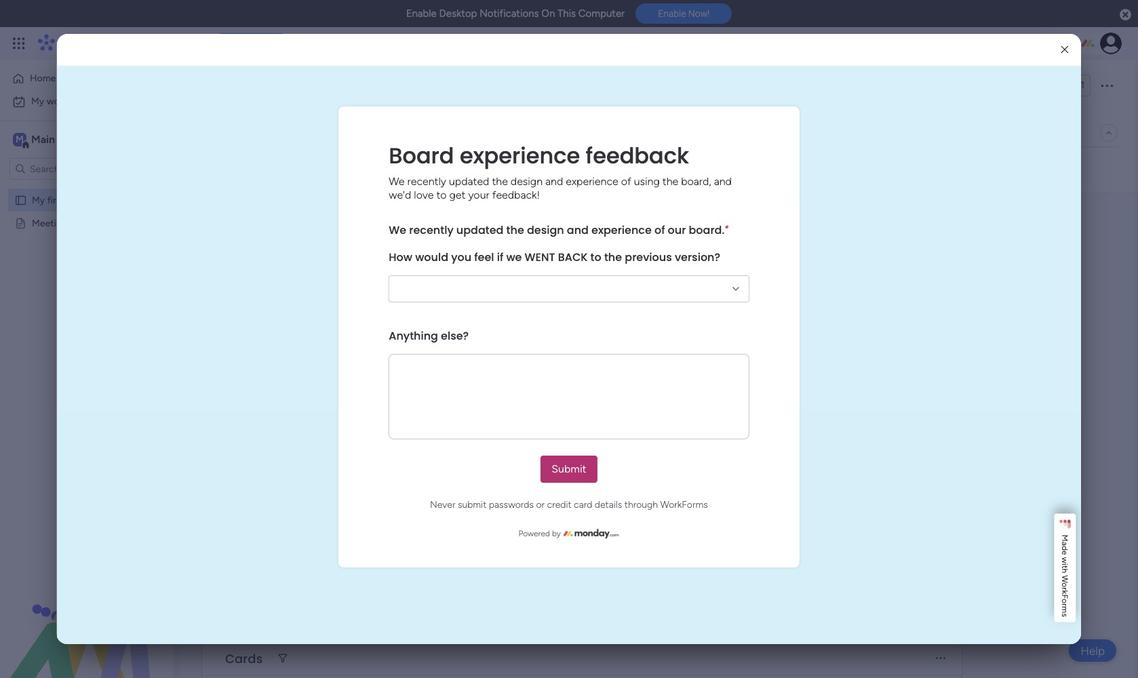 Task type: describe. For each thing, give the bounding box(es) containing it.
list box containing my first board
[[0, 186, 173, 418]]

your
[[556, 102, 575, 114]]

on
[[542, 7, 555, 20]]

Numbers field
[[453, 504, 517, 521]]

work for my
[[47, 96, 67, 107]]

baseline button
[[666, 209, 731, 230]]

w12   18 - 24
[[778, 265, 817, 273]]

1 horizontal spatial my first board
[[206, 70, 352, 100]]

2 mar 30 from the top
[[377, 400, 406, 412]]

invite / 1 button
[[1024, 75, 1091, 96]]

mar 8
[[377, 335, 401, 347]]

- for w8   19 - 25
[[346, 265, 349, 273]]

2 30 from the top
[[395, 400, 406, 412]]

see plans
[[237, 37, 278, 49]]

baseline
[[688, 214, 723, 225]]

set
[[395, 102, 409, 114]]

2 mar from the top
[[377, 335, 393, 347]]

my work option
[[8, 91, 165, 113]]

lottie animation element
[[0, 541, 173, 678]]

auto
[[768, 213, 789, 225]]

25
[[351, 265, 360, 273]]

notifications image
[[898, 37, 911, 50]]

1 vertical spatial first
[[47, 194, 64, 206]]

w11
[[666, 265, 679, 273]]

Cards field
[[222, 650, 266, 668]]

public board image
[[14, 193, 27, 206]]

see more
[[619, 102, 659, 113]]

numbers
[[457, 504, 513, 521]]

enable desktop notifications on this computer
[[406, 7, 625, 20]]

6
[[395, 292, 400, 303]]

workspace
[[58, 133, 111, 146]]

search everything image
[[1020, 37, 1034, 50]]

project
[[577, 102, 608, 114]]

1 mar 30 from the top
[[377, 379, 406, 390]]

stands.
[[611, 102, 641, 114]]

cards
[[225, 650, 263, 667]]

any
[[244, 102, 259, 114]]

fit
[[791, 213, 802, 225]]

18
[[794, 265, 802, 273]]

invite
[[1049, 79, 1072, 91]]

more
[[637, 102, 659, 113]]

26
[[460, 265, 468, 273]]

filter
[[521, 163, 542, 175]]

work for monday
[[110, 35, 134, 51]]

1 mar from the top
[[377, 292, 393, 303]]

mar 6
[[377, 292, 400, 303]]

now!
[[688, 8, 710, 19]]

person button
[[436, 158, 495, 180]]

v2 search image
[[378, 161, 388, 177]]

w9   feb 26 - 3
[[432, 265, 479, 273]]

done
[[367, 561, 393, 574]]

22
[[395, 357, 406, 368]]

my work link
[[8, 91, 165, 113]]

main workspace
[[31, 133, 111, 146]]

enable for enable desktop notifications on this computer
[[406, 7, 437, 20]]

help image
[[1050, 37, 1064, 50]]

assign
[[329, 102, 358, 114]]

see more link
[[617, 101, 661, 115]]

3
[[475, 265, 479, 273]]

arrow down image
[[547, 161, 563, 177]]

My first board field
[[203, 70, 355, 100]]

select product image
[[12, 37, 26, 50]]

1 vertical spatial my first board
[[32, 194, 91, 206]]

2 of from the left
[[516, 102, 525, 114]]

help button
[[1069, 640, 1117, 662]]

add widget button
[[285, 158, 365, 180]]

this
[[558, 7, 576, 20]]

march 2024
[[690, 242, 742, 253]]

14.3%
[[337, 561, 365, 574]]

1 vertical spatial board
[[67, 194, 91, 206]]

keep
[[470, 102, 490, 114]]

widget
[[329, 163, 359, 174]]

10
[[580, 265, 588, 273]]

enable now!
[[658, 8, 710, 19]]

11
[[681, 265, 687, 273]]

plans
[[256, 37, 278, 49]]

add
[[310, 163, 327, 174]]

timelines
[[411, 102, 449, 114]]

automate button
[[1012, 122, 1084, 144]]

lottie animation image
[[0, 541, 173, 678]]

notes
[[69, 217, 95, 229]]

manage any type of project. assign owners, set timelines and keep track of where your project stands.
[[208, 102, 641, 114]]

my inside option
[[31, 96, 44, 107]]

24
[[808, 265, 817, 273]]

auto fit button
[[762, 208, 807, 230]]

kendall parks image
[[1100, 33, 1122, 54]]

contact
[[237, 400, 272, 412]]

w10   4 - 10
[[551, 265, 588, 273]]

project.
[[294, 102, 327, 114]]

14.3% done
[[337, 561, 393, 574]]

see plans button
[[219, 33, 284, 54]]

person
[[458, 163, 487, 175]]

home link
[[8, 68, 165, 90]]

19
[[337, 265, 344, 273]]

contact sales team
[[237, 400, 319, 412]]

track
[[492, 102, 514, 114]]

my work
[[31, 96, 67, 107]]

see for see more
[[619, 102, 635, 113]]



Task type: locate. For each thing, give the bounding box(es) containing it.
- left 3 at left
[[470, 265, 473, 273]]

main
[[31, 133, 55, 146]]

type
[[261, 102, 281, 114]]

- for w10   4 - 10
[[575, 265, 578, 273]]

0 horizontal spatial enable
[[406, 7, 437, 20]]

mar 22
[[377, 357, 406, 368]]

0 horizontal spatial work
[[47, 96, 67, 107]]

m
[[16, 134, 24, 145]]

Search in workspace field
[[28, 161, 113, 177]]

monday work management
[[60, 35, 211, 51]]

owners,
[[360, 102, 393, 114]]

add widget
[[310, 163, 359, 174]]

5 mar from the top
[[377, 400, 393, 412]]

of right track
[[516, 102, 525, 114]]

- right 11
[[689, 265, 692, 273]]

my down home
[[31, 96, 44, 107]]

0 vertical spatial mar 30
[[377, 379, 406, 390]]

automate
[[1036, 127, 1079, 138]]

help
[[1081, 644, 1105, 658]]

1 horizontal spatial see
[[619, 102, 635, 113]]

1 30 from the top
[[395, 379, 406, 390]]

7
[[536, 550, 551, 583]]

invite members image
[[957, 37, 971, 50]]

work inside option
[[47, 96, 67, 107]]

first up type
[[243, 70, 282, 100]]

my first board
[[206, 70, 352, 100], [32, 194, 91, 206]]

team
[[297, 400, 319, 412]]

management
[[137, 35, 211, 51]]

w8
[[323, 265, 335, 273]]

dapulse close image
[[1120, 8, 1132, 22]]

1 horizontal spatial work
[[110, 35, 134, 51]]

7 main content
[[0, 192, 1138, 678]]

1 vertical spatial mar 30
[[377, 400, 406, 412]]

0 horizontal spatial my first board
[[32, 194, 91, 206]]

where
[[528, 102, 554, 114]]

see
[[237, 37, 253, 49], [619, 102, 635, 113]]

0 horizontal spatial first
[[47, 194, 64, 206]]

0 vertical spatial see
[[237, 37, 253, 49]]

2024
[[720, 242, 742, 253]]

computer
[[579, 7, 625, 20]]

enable now! button
[[636, 4, 732, 24]]

of right type
[[283, 102, 292, 114]]

-
[[346, 265, 349, 273], [470, 265, 473, 273], [575, 265, 578, 273], [689, 265, 692, 273], [803, 265, 807, 273]]

monday
[[60, 35, 107, 51]]

4 - from the left
[[689, 265, 692, 273]]

enable for enable now!
[[658, 8, 686, 19]]

enable left now!
[[658, 8, 686, 19]]

and
[[452, 102, 467, 114]]

see inside button
[[237, 37, 253, 49]]

1 - from the left
[[346, 265, 349, 273]]

notifications
[[480, 7, 539, 20]]

invite / 1
[[1049, 79, 1085, 91]]

my right public board image
[[32, 194, 45, 206]]

see for see plans
[[237, 37, 253, 49]]

see left the plans
[[237, 37, 253, 49]]

auto fit
[[768, 213, 802, 225]]

enable
[[406, 7, 437, 20], [658, 8, 686, 19]]

1 vertical spatial work
[[47, 96, 67, 107]]

0 vertical spatial work
[[110, 35, 134, 51]]

meeting notes
[[32, 217, 95, 229]]

filter button
[[499, 158, 563, 180]]

1 horizontal spatial enable
[[658, 8, 686, 19]]

workspace image
[[13, 132, 26, 147]]

3 mar from the top
[[377, 357, 393, 368]]

feb
[[445, 265, 458, 273]]

sales
[[274, 400, 295, 412]]

1 horizontal spatial first
[[243, 70, 282, 100]]

Search field
[[388, 160, 429, 179]]

work right monday
[[110, 35, 134, 51]]

0 horizontal spatial board
[[67, 194, 91, 206]]

my up manage
[[206, 70, 237, 100]]

1 horizontal spatial board
[[287, 70, 352, 100]]

0 vertical spatial first
[[243, 70, 282, 100]]

enable inside "button"
[[658, 8, 686, 19]]

17
[[694, 265, 701, 273]]

0 horizontal spatial of
[[283, 102, 292, 114]]

see left more
[[619, 102, 635, 113]]

1 vertical spatial 30
[[395, 400, 406, 412]]

my
[[206, 70, 237, 100], [31, 96, 44, 107], [32, 194, 45, 206]]

monday marketplace image
[[987, 37, 1001, 50]]

2 - from the left
[[470, 265, 473, 273]]

w9
[[432, 265, 444, 273]]

more dots image
[[627, 507, 636, 518]]

work
[[110, 35, 134, 51], [47, 96, 67, 107]]

- right 19
[[346, 265, 349, 273]]

1
[[1081, 79, 1085, 91]]

w11   11 - 17
[[666, 265, 701, 273]]

more dots image
[[936, 654, 946, 664]]

mar 30
[[377, 379, 406, 390], [377, 400, 406, 412]]

0 vertical spatial my first board
[[206, 70, 352, 100]]

w10
[[551, 265, 566, 273]]

- for w12   18 - 24
[[803, 265, 807, 273]]

w12
[[778, 265, 792, 273]]

board up the project.
[[287, 70, 352, 100]]

public board image
[[14, 216, 27, 229]]

list box
[[0, 186, 173, 418]]

home option
[[8, 68, 165, 90]]

meeting
[[32, 217, 67, 229]]

0 vertical spatial 30
[[395, 379, 406, 390]]

march
[[690, 242, 717, 253]]

collapse board header image
[[1104, 128, 1115, 138]]

home
[[30, 73, 56, 84]]

8
[[395, 335, 401, 347]]

1 vertical spatial see
[[619, 102, 635, 113]]

1 horizontal spatial of
[[516, 102, 525, 114]]

work down home
[[47, 96, 67, 107]]

- right 4
[[575, 265, 578, 273]]

option
[[0, 188, 173, 190]]

workspace selection element
[[13, 132, 113, 149]]

board
[[287, 70, 352, 100], [67, 194, 91, 206]]

1 of from the left
[[283, 102, 292, 114]]

- right 18
[[803, 265, 807, 273]]

/
[[1075, 79, 1078, 91]]

- for w11   11 - 17
[[689, 265, 692, 273]]

0 horizontal spatial see
[[237, 37, 253, 49]]

desktop
[[439, 7, 477, 20]]

my first board up meeting notes
[[32, 194, 91, 206]]

enable left desktop
[[406, 7, 437, 20]]

3 - from the left
[[575, 265, 578, 273]]

update feed image
[[927, 37, 941, 50]]

4
[[568, 265, 573, 273]]

w8   19 - 25
[[323, 265, 360, 273]]

4 mar from the top
[[377, 379, 393, 390]]

5 - from the left
[[803, 265, 807, 273]]

board up "notes"
[[67, 194, 91, 206]]

first up meeting
[[47, 194, 64, 206]]

my inside list box
[[32, 194, 45, 206]]

manage
[[208, 102, 241, 114]]

30
[[395, 379, 406, 390], [395, 400, 406, 412]]

my first board up type
[[206, 70, 352, 100]]

0 vertical spatial board
[[287, 70, 352, 100]]



Task type: vqa. For each thing, say whether or not it's contained in the screenshot.
first the Owner from the bottom
no



